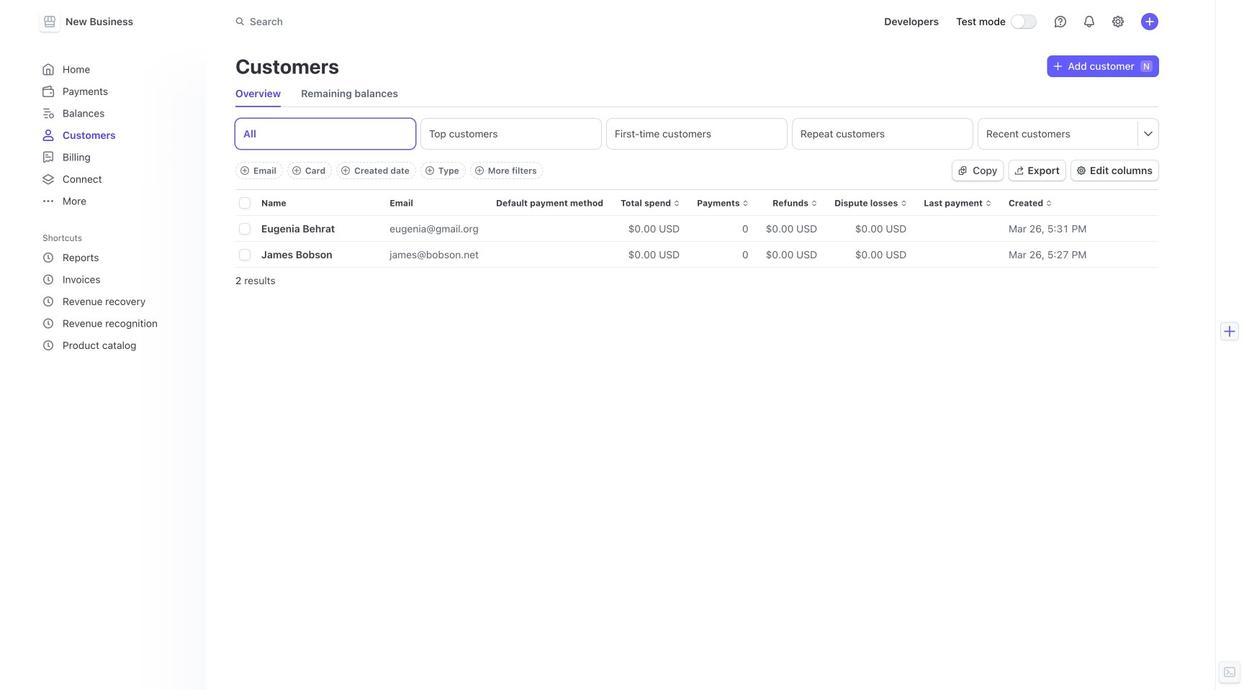 Task type: describe. For each thing, give the bounding box(es) containing it.
open the stripe shell image
[[1224, 667, 1236, 678]]

2 tab list from the top
[[235, 119, 1159, 149]]

1 tab list from the top
[[235, 81, 1159, 107]]



Task type: vqa. For each thing, say whether or not it's contained in the screenshot.
2nd tab list from the bottom
yes



Task type: locate. For each thing, give the bounding box(es) containing it.
0 vertical spatial tab list
[[235, 81, 1159, 107]]

tab list
[[235, 81, 1159, 107], [235, 119, 1159, 149]]

toolbar
[[235, 162, 543, 179]]

1 vertical spatial tab list
[[235, 119, 1159, 149]]

None search field
[[227, 8, 633, 35]]



